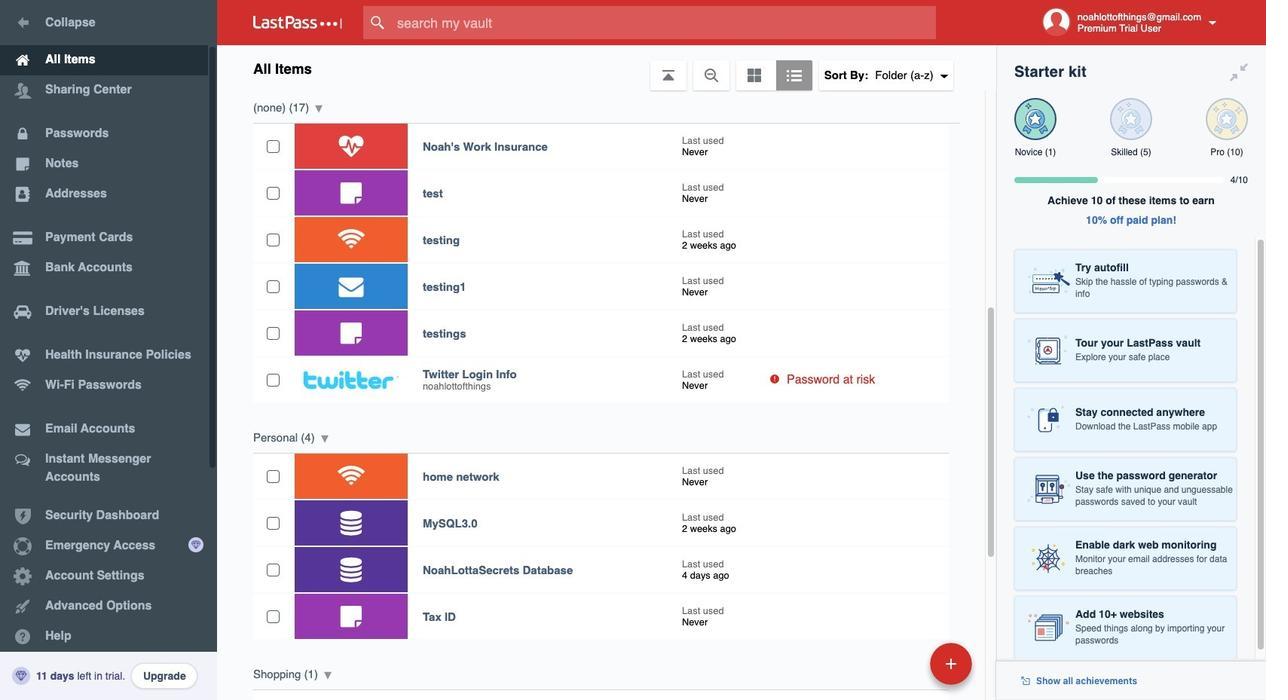 Task type: locate. For each thing, give the bounding box(es) containing it.
search my vault text field
[[363, 6, 966, 39]]

vault options navigation
[[217, 45, 997, 90]]

new item navigation
[[827, 639, 982, 701]]

new item element
[[827, 643, 978, 686]]

Search search field
[[363, 6, 966, 39]]



Task type: vqa. For each thing, say whether or not it's contained in the screenshot.
DIALOG
no



Task type: describe. For each thing, give the bounding box(es) containing it.
main navigation navigation
[[0, 0, 217, 701]]

lastpass image
[[253, 16, 342, 29]]



